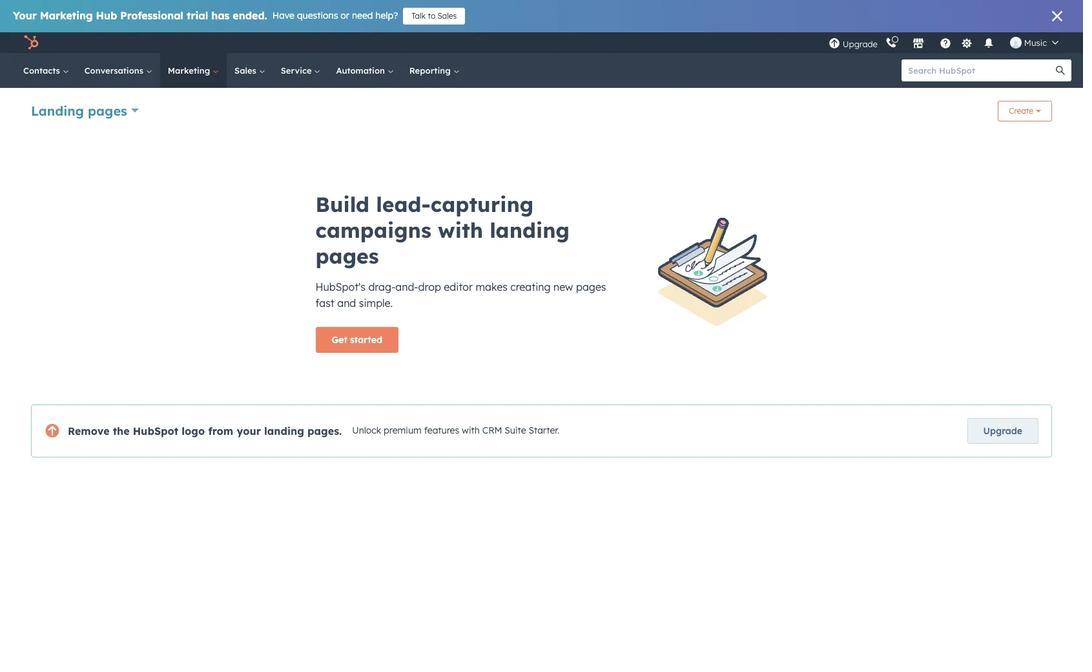 Task type: vqa. For each thing, say whether or not it's contained in the screenshot.
'Search' search box
no



Task type: locate. For each thing, give the bounding box(es) containing it.
marketing down trial
[[168, 65, 213, 76]]

1 vertical spatial landing
[[264, 425, 304, 438]]

menu
[[828, 32, 1068, 53]]

1 vertical spatial marketing
[[168, 65, 213, 76]]

create
[[1010, 106, 1034, 116]]

build lead-capturing campaigns with landing pages
[[316, 191, 570, 269]]

1 horizontal spatial landing
[[490, 217, 570, 243]]

0 vertical spatial with
[[438, 217, 483, 243]]

reporting
[[410, 65, 453, 76]]

hub
[[96, 9, 117, 22]]

landing up creating
[[490, 217, 570, 243]]

0 vertical spatial marketing
[[40, 9, 93, 22]]

lead-
[[376, 191, 431, 217]]

notifications button
[[979, 32, 1000, 53]]

remove the hubspot logo from your landing pages.
[[68, 425, 342, 438]]

premium
[[384, 425, 422, 436]]

crm
[[483, 425, 503, 436]]

marketing
[[40, 9, 93, 22], [168, 65, 213, 76]]

trial
[[187, 9, 208, 22]]

hubspot's drag-and-drop editor makes creating new pages fast and simple.
[[316, 281, 607, 310]]

from
[[208, 425, 234, 438]]

to
[[428, 11, 436, 21]]

help button
[[935, 32, 957, 53]]

landing pages
[[31, 102, 127, 119]]

talk to sales button
[[403, 8, 466, 25]]

landing inside "build lead-capturing campaigns with landing pages"
[[490, 217, 570, 243]]

and-
[[396, 281, 419, 293]]

fast
[[316, 297, 335, 310]]

landing right your at the left of the page
[[264, 425, 304, 438]]

1 horizontal spatial upgrade
[[984, 425, 1023, 437]]

sales
[[438, 11, 457, 21], [235, 65, 259, 76]]

with left crm
[[462, 425, 480, 436]]

landing
[[31, 102, 84, 119]]

hubspot link
[[16, 35, 48, 50]]

0 horizontal spatial upgrade
[[843, 38, 878, 49]]

has
[[212, 9, 230, 22]]

with up editor
[[438, 217, 483, 243]]

0 vertical spatial sales
[[438, 11, 457, 21]]

1 horizontal spatial sales
[[438, 11, 457, 21]]

with
[[438, 217, 483, 243], [462, 425, 480, 436]]

pages right 'new'
[[577, 281, 607, 293]]

0 vertical spatial upgrade
[[843, 38, 878, 49]]

upgrade image
[[829, 38, 841, 49]]

notifications image
[[984, 38, 995, 50]]

search button
[[1050, 59, 1072, 81]]

music button
[[1003, 32, 1067, 53]]

pages up the hubspot's
[[316, 243, 379, 269]]

talk to sales
[[412, 11, 457, 21]]

1 vertical spatial pages
[[316, 243, 379, 269]]

marketing left "hub"
[[40, 9, 93, 22]]

contacts link
[[16, 53, 77, 88]]

landing
[[490, 217, 570, 243], [264, 425, 304, 438]]

questions
[[297, 10, 338, 21]]

need
[[352, 10, 373, 21]]

calling icon image
[[886, 37, 898, 49]]

pages
[[88, 102, 127, 119], [316, 243, 379, 269], [577, 281, 607, 293]]

1 horizontal spatial pages
[[316, 243, 379, 269]]

0 horizontal spatial pages
[[88, 102, 127, 119]]

upgrade inside 'link'
[[984, 425, 1023, 437]]

with inside "build lead-capturing campaigns with landing pages"
[[438, 217, 483, 243]]

sales right 'to'
[[438, 11, 457, 21]]

greg robinson image
[[1011, 37, 1022, 48]]

0 vertical spatial landing
[[490, 217, 570, 243]]

unlock premium features with crm suite starter.
[[352, 425, 560, 436]]

help image
[[940, 38, 952, 50]]

automation link
[[329, 53, 402, 88]]

1 horizontal spatial marketing
[[168, 65, 213, 76]]

the
[[113, 425, 130, 438]]

hubspot's
[[316, 281, 366, 293]]

0 horizontal spatial landing
[[264, 425, 304, 438]]

pages down the conversations
[[88, 102, 127, 119]]

sales inside button
[[438, 11, 457, 21]]

drag-
[[369, 281, 396, 293]]

1 vertical spatial with
[[462, 425, 480, 436]]

features
[[425, 425, 460, 436]]

0 vertical spatial pages
[[88, 102, 127, 119]]

drop
[[419, 281, 441, 293]]

create button
[[999, 101, 1053, 122]]

0 horizontal spatial marketing
[[40, 9, 93, 22]]

get
[[332, 334, 348, 346]]

pages.
[[308, 425, 342, 438]]

pages inside "build lead-capturing campaigns with landing pages"
[[316, 243, 379, 269]]

1 vertical spatial sales
[[235, 65, 259, 76]]

2 vertical spatial pages
[[577, 281, 607, 293]]

1 vertical spatial upgrade
[[984, 425, 1023, 437]]

marketing link
[[160, 53, 227, 88]]

upgrade
[[843, 38, 878, 49], [984, 425, 1023, 437]]

0 horizontal spatial sales
[[235, 65, 259, 76]]

contacts
[[23, 65, 63, 76]]

sales left service on the top
[[235, 65, 259, 76]]

calling icon button
[[881, 34, 903, 51]]

service
[[281, 65, 314, 76]]

2 horizontal spatial pages
[[577, 281, 607, 293]]

ended.
[[233, 9, 267, 22]]

creating
[[511, 281, 551, 293]]

get started
[[332, 334, 383, 346]]



Task type: describe. For each thing, give the bounding box(es) containing it.
marketplaces image
[[913, 38, 925, 50]]

your
[[237, 425, 261, 438]]

or
[[341, 10, 350, 21]]

Search HubSpot search field
[[902, 59, 1061, 81]]

editor
[[444, 281, 473, 293]]

hubspot
[[133, 425, 179, 438]]

simple.
[[359, 297, 393, 310]]

get started button
[[316, 327, 399, 353]]

automation
[[336, 65, 388, 76]]

build
[[316, 191, 370, 217]]

talk
[[412, 11, 426, 21]]

and
[[338, 297, 356, 310]]

remove
[[68, 425, 110, 438]]

pages inside hubspot's drag-and-drop editor makes creating new pages fast and simple.
[[577, 281, 607, 293]]

have
[[273, 10, 295, 21]]

landing pages button
[[31, 101, 139, 120]]

help?
[[376, 10, 398, 21]]

professional
[[120, 9, 184, 22]]

reporting link
[[402, 53, 468, 88]]

service link
[[273, 53, 329, 88]]

menu containing music
[[828, 32, 1068, 53]]

marketplaces button
[[905, 32, 933, 53]]

pages inside popup button
[[88, 102, 127, 119]]

your marketing hub professional trial has ended. have questions or need help?
[[13, 9, 398, 22]]

suite
[[505, 425, 527, 436]]

settings link
[[960, 36, 976, 49]]

upgrade link
[[968, 418, 1039, 444]]

conversations link
[[77, 53, 160, 88]]

close image
[[1053, 11, 1063, 21]]

conversations
[[84, 65, 146, 76]]

landing pages banner
[[31, 97, 1053, 127]]

unlock
[[352, 425, 381, 436]]

hubspot image
[[23, 35, 39, 50]]

logo
[[182, 425, 205, 438]]

search image
[[1057, 66, 1066, 75]]

starter.
[[529, 425, 560, 436]]

new
[[554, 281, 574, 293]]

upgrade inside "menu"
[[843, 38, 878, 49]]

campaigns
[[316, 217, 432, 243]]

settings image
[[962, 38, 974, 49]]

your
[[13, 9, 37, 22]]

music
[[1025, 37, 1048, 48]]

capturing
[[431, 191, 534, 217]]

sales link
[[227, 53, 273, 88]]

started
[[350, 334, 383, 346]]

makes
[[476, 281, 508, 293]]



